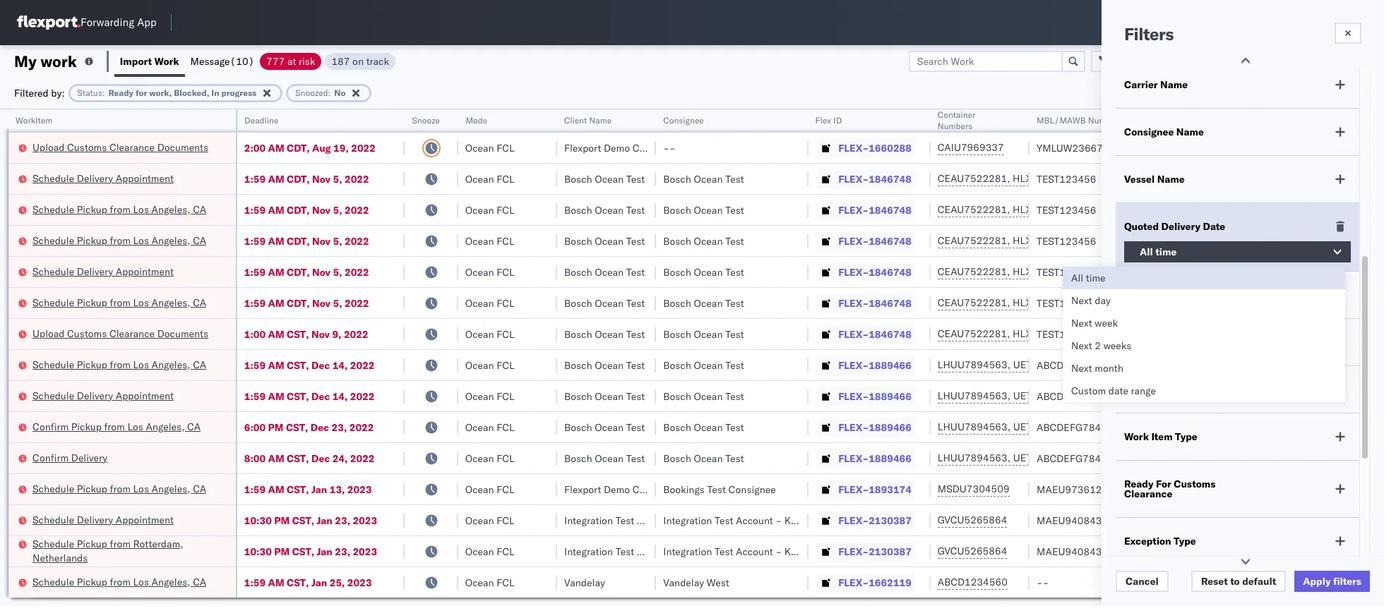 Task type: locate. For each thing, give the bounding box(es) containing it.
flex-2130387 for schedule delivery appointment
[[839, 515, 912, 527]]

agent
[[1355, 515, 1381, 527]]

2 lhuu7894563, uetu5238478 from the top
[[938, 390, 1082, 403]]

lagerfeld for schedule delivery appointment
[[805, 515, 847, 527]]

1 14, from the top
[[332, 359, 348, 372]]

1 vertical spatial date
[[1159, 336, 1182, 349]]

6 1:59 from the top
[[244, 359, 266, 372]]

jawla for schedule delivery appointment
[[1262, 266, 1286, 279]]

1 vertical spatial all
[[1072, 272, 1084, 285]]

test123456
[[1037, 173, 1097, 185], [1037, 204, 1097, 217], [1037, 235, 1097, 248], [1037, 266, 1097, 279], [1037, 297, 1097, 310], [1037, 328, 1097, 341]]

abcdefg78456546 down next month
[[1037, 390, 1132, 403]]

consignee
[[664, 115, 704, 126], [1125, 126, 1174, 138], [633, 142, 680, 154], [633, 484, 680, 496], [729, 484, 776, 496]]

mode
[[465, 115, 487, 126]]

1 gaurav from the top
[[1228, 142, 1259, 154]]

omkar
[[1228, 235, 1257, 248]]

23, up 24, on the left bottom
[[332, 421, 347, 434]]

pm for schedule pickup from rotterdam, netherlands
[[274, 546, 290, 558]]

jan left '25,'
[[312, 577, 327, 589]]

1 horizontal spatial numbers
[[1088, 115, 1123, 126]]

no
[[334, 87, 346, 98]]

1 vertical spatial maeu9408431
[[1037, 546, 1109, 558]]

1 resize handle column header from the left
[[219, 109, 236, 607]]

10:30 up 1:59 am cst, jan 25, 2023
[[244, 546, 272, 558]]

name right vessel
[[1158, 173, 1185, 186]]

8:00
[[244, 452, 266, 465]]

1 1889466 from the top
[[869, 359, 912, 372]]

2 vertical spatial clearance
[[1125, 488, 1173, 501]]

work
[[154, 55, 179, 67], [1125, 431, 1149, 444]]

7 resize handle column header from the left
[[914, 109, 931, 607]]

2 flex-2130387 from the top
[[839, 546, 912, 558]]

gvcu5265864 down msdu7304509
[[938, 514, 1008, 527]]

0 horizontal spatial vandelay
[[564, 577, 605, 589]]

15 flex- from the top
[[839, 577, 869, 589]]

2023
[[347, 484, 372, 496], [353, 515, 377, 527], [353, 546, 377, 558], [347, 577, 372, 589]]

on
[[353, 55, 364, 67]]

all down quoted
[[1140, 246, 1153, 259]]

batch action button
[[1283, 51, 1375, 72]]

2 ocean fcl from the top
[[465, 173, 515, 185]]

resize handle column header for container numbers
[[1013, 109, 1030, 607]]

gvcu5265864 up "abcd1234560"
[[938, 545, 1008, 558]]

Search Shipments (/) text field
[[1114, 12, 1250, 33]]

numbers inside container numbers
[[938, 121, 973, 131]]

1 horizontal spatial ready
[[1125, 478, 1154, 491]]

all time down quoted delivery date on the top of the page
[[1140, 246, 1177, 259]]

clearance for 1:00 am cst, nov 9, 2022
[[109, 327, 155, 340]]

next week
[[1072, 317, 1118, 330]]

0 vertical spatial clearance
[[109, 141, 155, 154]]

schedule pickup from los angeles, ca link
[[32, 202, 206, 217], [32, 233, 206, 248], [32, 296, 206, 310], [32, 358, 206, 372], [32, 482, 206, 496], [32, 575, 206, 589]]

7 schedule from the top
[[32, 390, 74, 402]]

6 ceau7522281, hlxu6269489, hlxu8034992 from the top
[[938, 328, 1157, 340]]

deadline inside button
[[244, 115, 278, 126]]

upload for 2:00 am cdt, aug 19, 2022
[[32, 141, 65, 154]]

resize handle column header for consignee
[[792, 109, 809, 607]]

abcdefg78456546 up maeu9736123
[[1037, 452, 1132, 465]]

1 horizontal spatial time
[[1156, 246, 1177, 259]]

all inside button
[[1140, 246, 1153, 259]]

2130387 up 1662119
[[869, 546, 912, 558]]

lhuu7894563, uetu5238478
[[938, 359, 1082, 372], [938, 390, 1082, 403], [938, 421, 1082, 434], [938, 452, 1082, 465]]

work right import
[[154, 55, 179, 67]]

Search Work text field
[[909, 51, 1063, 72]]

gaurav for schedule pickup from los angeles, ca
[[1228, 204, 1259, 217]]

1 karl from the top
[[785, 515, 803, 527]]

pm up 1:59 am cst, jan 25, 2023
[[274, 546, 290, 558]]

2 vertical spatial pm
[[274, 546, 290, 558]]

time up next day
[[1086, 272, 1106, 285]]

schedule delivery appointment button
[[32, 171, 174, 187], [32, 265, 174, 280], [32, 389, 174, 404], [32, 513, 174, 529]]

schedule delivery appointment link
[[32, 171, 174, 185], [32, 265, 174, 279], [32, 389, 174, 403], [32, 513, 174, 527]]

lagerfeld down 'flex-1893174'
[[805, 515, 847, 527]]

0 horizontal spatial deadline
[[244, 115, 278, 126]]

customs
[[67, 141, 107, 154], [67, 327, 107, 340], [1174, 478, 1216, 491]]

15 fcl from the top
[[497, 577, 515, 589]]

0 vertical spatial demo
[[604, 142, 630, 154]]

4 schedule delivery appointment button from the top
[[32, 513, 174, 529]]

mbl/mawb
[[1037, 115, 1086, 126]]

flexport for -
[[564, 142, 601, 154]]

schedule delivery appointment button for 1:59 am cst, dec 14, 2022
[[32, 389, 174, 404]]

1 upload from the top
[[32, 141, 65, 154]]

lagerfeld
[[805, 515, 847, 527], [805, 546, 847, 558]]

flexport
[[564, 142, 601, 154], [564, 484, 601, 496]]

2 vertical spatial 23,
[[335, 546, 350, 558]]

date up all time button
[[1203, 220, 1226, 233]]

savant
[[1260, 235, 1290, 248]]

upload customs clearance documents link for 2:00 am cdt, aug 19, 2022
[[32, 140, 208, 154]]

upload customs clearance documents for 1:00
[[32, 327, 208, 340]]

resize handle column header for deadline
[[388, 109, 405, 607]]

5,
[[333, 173, 342, 185], [333, 204, 342, 217], [333, 235, 342, 248], [333, 266, 342, 279], [333, 297, 342, 310]]

1 appointment from the top
[[116, 172, 174, 185]]

from
[[110, 203, 131, 216], [110, 234, 131, 247], [110, 296, 131, 309], [110, 358, 131, 371], [104, 421, 125, 433], [110, 483, 131, 496], [110, 538, 131, 551], [110, 576, 131, 589]]

1 vertical spatial all time
[[1072, 272, 1106, 285]]

1 vertical spatial flexport
[[564, 484, 601, 496]]

abcdefg78456546
[[1037, 359, 1132, 372], [1037, 390, 1132, 403], [1037, 421, 1132, 434], [1037, 452, 1132, 465]]

10:30 down 1:59 am cst, jan 13, 2023
[[244, 515, 272, 527]]

4 test123456 from the top
[[1037, 266, 1097, 279]]

numbers up ymluw236679313
[[1088, 115, 1123, 126]]

work left the item
[[1125, 431, 1149, 444]]

angeles,
[[152, 203, 190, 216], [152, 234, 190, 247], [152, 296, 190, 309], [152, 358, 190, 371], [146, 421, 185, 433], [152, 483, 190, 496], [152, 576, 190, 589]]

all up next day
[[1072, 272, 1084, 285]]

1 vertical spatial 14,
[[332, 390, 348, 403]]

1 flex-2130387 from the top
[[839, 515, 912, 527]]

10:30 pm cst, jan 23, 2023
[[244, 515, 377, 527], [244, 546, 377, 558]]

0 vertical spatial integration
[[664, 515, 712, 527]]

next for next day
[[1072, 295, 1093, 307]]

1 vertical spatial karl
[[785, 546, 803, 558]]

resize handle column header for mode
[[540, 109, 557, 607]]

flex
[[816, 115, 832, 126]]

flexport demo consignee
[[564, 142, 680, 154], [564, 484, 680, 496]]

next down next day
[[1072, 317, 1093, 330]]

1 vertical spatial 2130387
[[869, 546, 912, 558]]

1 next from the top
[[1072, 295, 1093, 307]]

1 horizontal spatial :
[[328, 87, 331, 98]]

nov
[[312, 173, 331, 185], [312, 204, 331, 217], [312, 235, 331, 248], [312, 266, 331, 279], [312, 297, 331, 310], [312, 328, 330, 341]]

integration test account - karl lagerfeld for schedule pickup from rotterdam, netherlands
[[664, 546, 847, 558]]

upload customs clearance documents button
[[32, 140, 208, 156], [32, 327, 208, 342]]

cst, for sixth schedule pickup from los angeles, ca link from the top of the page
[[287, 577, 309, 589]]

4 flex-1889466 from the top
[[839, 452, 912, 465]]

1 vertical spatial flex-2130387
[[839, 546, 912, 558]]

0 vertical spatial gaurav jawla
[[1228, 142, 1286, 154]]

jan up '25,'
[[317, 546, 333, 558]]

3 schedule delivery appointment from the top
[[32, 390, 174, 402]]

0 vertical spatial 14,
[[332, 359, 348, 372]]

delivery for 1:59 am cst, dec 14, 2022
[[77, 390, 113, 402]]

workitem button
[[8, 112, 222, 126]]

gaurav jawla
[[1228, 142, 1286, 154], [1228, 204, 1286, 217], [1228, 266, 1286, 279]]

flex-2130387 down 'flex-1893174'
[[839, 515, 912, 527]]

demo down client name button
[[604, 142, 630, 154]]

2 schedule pickup from los angeles, ca button from the top
[[32, 233, 206, 249]]

0 vertical spatial 2130387
[[869, 515, 912, 527]]

pm down 1:59 am cst, jan 13, 2023
[[274, 515, 290, 527]]

0 horizontal spatial time
[[1086, 272, 1106, 285]]

1 vertical spatial --
[[1037, 577, 1049, 589]]

2 1:59 am cdt, nov 5, 2022 from the top
[[244, 204, 369, 217]]

documents for 2:00 am cdt, aug 19, 2022
[[157, 141, 208, 154]]

10:30 pm cst, jan 23, 2023 down 1:59 am cst, jan 13, 2023
[[244, 515, 377, 527]]

1 2130387 from the top
[[869, 515, 912, 527]]

2 demo from the top
[[604, 484, 630, 496]]

cst, down 1:00 am cst, nov 9, 2022
[[287, 359, 309, 372]]

3 1:59 from the top
[[244, 235, 266, 248]]

appointment for 1:59 am cdt, nov 5, 2022
[[116, 265, 174, 278]]

1 demo from the top
[[604, 142, 630, 154]]

1 vertical spatial flexport demo consignee
[[564, 484, 680, 496]]

integration for schedule delivery appointment
[[664, 515, 712, 527]]

0 horizontal spatial --
[[664, 142, 676, 154]]

1 vertical spatial demo
[[604, 484, 630, 496]]

1 vertical spatial 10:30 pm cst, jan 23, 2023
[[244, 546, 377, 558]]

0 vertical spatial ready
[[108, 87, 133, 98]]

0 vertical spatial karl
[[785, 515, 803, 527]]

1 upload customs clearance documents link from the top
[[32, 140, 208, 154]]

jawla
[[1262, 142, 1286, 154], [1262, 204, 1286, 217], [1262, 266, 1286, 279]]

flexport. image
[[17, 16, 81, 30]]

5 cdt, from the top
[[287, 266, 310, 279]]

1 vertical spatial upload customs clearance documents button
[[32, 327, 208, 342]]

2023 for sixth schedule pickup from los angeles, ca link from the top of the page
[[347, 577, 372, 589]]

uetu5238478 up custom
[[1013, 359, 1082, 372]]

demo for -
[[604, 142, 630, 154]]

14 fcl from the top
[[497, 546, 515, 558]]

11 flex- from the top
[[839, 452, 869, 465]]

0 vertical spatial flex-2130387
[[839, 515, 912, 527]]

angeles, for second schedule pickup from los angeles, ca link from the bottom
[[152, 483, 190, 496]]

cst, left '25,'
[[287, 577, 309, 589]]

1 vertical spatial customs
[[67, 327, 107, 340]]

2 maeu9408431 from the top
[[1037, 546, 1109, 558]]

23, down 13,
[[335, 515, 350, 527]]

0 vertical spatial upload
[[32, 141, 65, 154]]

0 vertical spatial maeu9408431
[[1037, 515, 1109, 527]]

deadline up 2:00
[[244, 115, 278, 126]]

integration test account - karl lagerfeld for schedule delivery appointment
[[664, 515, 847, 527]]

2 next from the top
[[1072, 317, 1093, 330]]

1 vertical spatial jawla
[[1262, 204, 1286, 217]]

0 vertical spatial confirm
[[32, 421, 69, 433]]

flex-1846748
[[839, 173, 912, 185], [839, 204, 912, 217], [839, 235, 912, 248], [839, 266, 912, 279], [839, 297, 912, 310], [839, 328, 912, 341]]

: left no
[[328, 87, 331, 98]]

abcdefg78456546 down custom
[[1037, 421, 1132, 434]]

15 ocean fcl from the top
[[465, 577, 515, 589]]

0 vertical spatial time
[[1156, 246, 1177, 259]]

uetu5238478 up maeu9736123
[[1013, 452, 1082, 465]]

1 vertical spatial ready
[[1125, 478, 1154, 491]]

schedule delivery appointment link for 1:59 am cdt, nov 5, 2022
[[32, 265, 174, 279]]

karl for schedule pickup from rotterdam, netherlands
[[785, 546, 803, 558]]

: for status
[[102, 87, 105, 98]]

1 vertical spatial integration test account - karl lagerfeld
[[664, 546, 847, 558]]

batch
[[1305, 55, 1333, 67]]

0 vertical spatial 10:30 pm cst, jan 23, 2023
[[244, 515, 377, 527]]

vessel name
[[1125, 173, 1185, 186]]

time
[[1156, 246, 1177, 259], [1086, 272, 1106, 285]]

next left day
[[1072, 295, 1093, 307]]

: up workitem button
[[102, 87, 105, 98]]

2 10:30 from the top
[[244, 546, 272, 558]]

angeles, for confirm pickup from los angeles, ca link
[[146, 421, 185, 433]]

1 vertical spatial clearance
[[109, 327, 155, 340]]

name
[[1161, 78, 1188, 91], [589, 115, 612, 126], [1177, 126, 1204, 138], [1158, 173, 1185, 186]]

for
[[1156, 478, 1172, 491]]

uetu5238478 down custom
[[1013, 421, 1082, 434]]

0 vertical spatial jawla
[[1262, 142, 1286, 154]]

2 integration from the top
[[664, 546, 712, 558]]

from inside schedule pickup from rotterdam, netherlands
[[110, 538, 131, 551]]

1 documents from the top
[[157, 141, 208, 154]]

forwarding app
[[81, 16, 157, 29]]

1 vertical spatial 23,
[[335, 515, 350, 527]]

consignee name
[[1125, 126, 1204, 138]]

delivery
[[77, 172, 113, 185], [1162, 220, 1201, 233], [77, 265, 113, 278], [77, 390, 113, 402], [71, 452, 107, 464], [77, 514, 113, 527]]

gaurav jawla for schedule delivery appointment
[[1228, 266, 1286, 279]]

1 vertical spatial gaurav jawla
[[1228, 204, 1286, 217]]

2023 right '25,'
[[347, 577, 372, 589]]

numbers inside the mbl/mawb numbers button
[[1088, 115, 1123, 126]]

pm right 6:00
[[268, 421, 284, 434]]

resize handle column header for workitem
[[219, 109, 236, 607]]

name inside button
[[589, 115, 612, 126]]

ca inside button
[[187, 421, 201, 433]]

0 vertical spatial flexport
[[564, 142, 601, 154]]

0 vertical spatial work
[[154, 55, 179, 67]]

name right 'client'
[[589, 115, 612, 126]]

8 fcl from the top
[[497, 359, 515, 372]]

4 hlxu6269489, from the top
[[1013, 266, 1085, 278]]

1 horizontal spatial vandelay
[[664, 577, 704, 589]]

1 vertical spatial 10:30
[[244, 546, 272, 558]]

2 lagerfeld from the top
[[805, 546, 847, 558]]

flex-1889466
[[839, 359, 912, 372], [839, 390, 912, 403], [839, 421, 912, 434], [839, 452, 912, 465]]

cst, for confirm delivery link
[[287, 452, 309, 465]]

3 jawla from the top
[[1262, 266, 1286, 279]]

2023 up 1:59 am cst, jan 25, 2023
[[353, 546, 377, 558]]

los inside button
[[127, 421, 143, 433]]

1:00
[[244, 328, 266, 341]]

0 horizontal spatial :
[[102, 87, 105, 98]]

25,
[[330, 577, 345, 589]]

2 karl from the top
[[785, 546, 803, 558]]

confirm delivery link
[[32, 451, 107, 465]]

14 ocean fcl from the top
[[465, 546, 515, 558]]

4 hlxu8034992 from the top
[[1088, 266, 1157, 278]]

1 horizontal spatial all time
[[1140, 246, 1177, 259]]

1 lhuu7894563, uetu5238478 from the top
[[938, 359, 1082, 372]]

upload customs clearance documents button for 1:00 am cst, nov 9, 2022
[[32, 327, 208, 342]]

6 ocean fcl from the top
[[465, 297, 515, 310]]

confirm pickup from los angeles, ca button
[[32, 420, 201, 435]]

14, down 9, at the left bottom of page
[[332, 359, 348, 372]]

confirm for confirm delivery
[[32, 452, 69, 464]]

ocean
[[465, 142, 494, 154], [465, 173, 494, 185], [595, 173, 624, 185], [694, 173, 723, 185], [465, 204, 494, 217], [595, 204, 624, 217], [694, 204, 723, 217], [465, 235, 494, 248], [595, 235, 624, 248], [694, 235, 723, 248], [465, 266, 494, 279], [595, 266, 624, 279], [694, 266, 723, 279], [465, 297, 494, 310], [595, 297, 624, 310], [694, 297, 723, 310], [465, 328, 494, 341], [595, 328, 624, 341], [694, 328, 723, 341], [465, 359, 494, 372], [595, 359, 624, 372], [694, 359, 723, 372], [465, 390, 494, 403], [595, 390, 624, 403], [694, 390, 723, 403], [465, 421, 494, 434], [595, 421, 624, 434], [694, 421, 723, 434], [465, 452, 494, 465], [595, 452, 624, 465], [694, 452, 723, 465], [465, 484, 494, 496], [465, 515, 494, 527], [465, 546, 494, 558], [465, 577, 494, 589]]

0 vertical spatial customs
[[67, 141, 107, 154]]

all time up next day
[[1072, 272, 1106, 285]]

6 schedule pickup from los angeles, ca link from the top
[[32, 575, 206, 589]]

demo for bookings
[[604, 484, 630, 496]]

name for consignee name
[[1177, 126, 1204, 138]]

23, up '25,'
[[335, 546, 350, 558]]

1 vertical spatial time
[[1086, 272, 1106, 285]]

0 vertical spatial 1:59 am cst, dec 14, 2022
[[244, 359, 375, 372]]

2023 right 13,
[[347, 484, 372, 496]]

5 hlxu8034992 from the top
[[1088, 297, 1157, 309]]

los
[[133, 203, 149, 216], [133, 234, 149, 247], [133, 296, 149, 309], [133, 358, 149, 371], [127, 421, 143, 433], [133, 483, 149, 496], [133, 576, 149, 589]]

2023 for 10:30 pm cst, jan 23, 2023 schedule delivery appointment link
[[353, 515, 377, 527]]

5 resize handle column header from the left
[[640, 109, 656, 607]]

1 vertical spatial work
[[1125, 431, 1149, 444]]

1 10:30 pm cst, jan 23, 2023 from the top
[[244, 515, 377, 527]]

schedule delivery appointment for 1:59 am cst, dec 14, 2022
[[32, 390, 174, 402]]

resize handle column header
[[219, 109, 236, 607], [388, 109, 405, 607], [441, 109, 458, 607], [540, 109, 557, 607], [640, 109, 656, 607], [792, 109, 809, 607], [914, 109, 931, 607], [1013, 109, 1030, 607], [1204, 109, 1221, 607], [1303, 109, 1320, 607], [1349, 109, 1365, 607]]

confirm pickup from los angeles, ca
[[32, 421, 201, 433]]

0 vertical spatial upload customs clearance documents button
[[32, 140, 208, 156]]

mode button
[[458, 112, 543, 126]]

hlxu6269489,
[[1013, 172, 1085, 185], [1013, 203, 1085, 216], [1013, 235, 1085, 247], [1013, 266, 1085, 278], [1013, 297, 1085, 309], [1013, 328, 1085, 340]]

6 flex-1846748 from the top
[[839, 328, 912, 341]]

0 vertical spatial gaurav
[[1228, 142, 1259, 154]]

next left '2'
[[1072, 340, 1093, 352]]

resize handle column header for mbl/mawb numbers
[[1204, 109, 1221, 607]]

ceau7522281, hlxu6269489, hlxu8034992
[[938, 172, 1157, 185], [938, 203, 1157, 216], [938, 235, 1157, 247], [938, 266, 1157, 278], [938, 297, 1157, 309], [938, 328, 1157, 340]]

list box containing all time
[[1063, 267, 1346, 403]]

-- down consignee button
[[664, 142, 676, 154]]

2023 down 1:59 am cst, jan 13, 2023
[[353, 515, 377, 527]]

11 am from the top
[[268, 484, 284, 496]]

0 vertical spatial lagerfeld
[[805, 515, 847, 527]]

10:30 pm cst, jan 23, 2023 up 1:59 am cst, jan 25, 2023
[[244, 546, 377, 558]]

type right the item
[[1176, 431, 1198, 444]]

0 vertical spatial integration test account - karl lagerfeld
[[664, 515, 847, 527]]

2 flex-1889466 from the top
[[839, 390, 912, 403]]

5 flex- from the top
[[839, 266, 869, 279]]

maeu9408431
[[1037, 515, 1109, 527], [1037, 546, 1109, 558]]

9 fcl from the top
[[497, 390, 515, 403]]

1 horizontal spatial deadline
[[1125, 289, 1167, 302]]

confirm inside button
[[32, 452, 69, 464]]

0 horizontal spatial ready
[[108, 87, 133, 98]]

delivery inside button
[[71, 452, 107, 464]]

0 horizontal spatial all
[[1072, 272, 1084, 285]]

west
[[707, 577, 729, 589]]

2 vertical spatial jawla
[[1262, 266, 1286, 279]]

-- right "abcd1234560"
[[1037, 577, 1049, 589]]

2 flexport from the top
[[564, 484, 601, 496]]

integration test account - karl lagerfeld up west
[[664, 546, 847, 558]]

2130387 down 1893174
[[869, 515, 912, 527]]

status : ready for work, blocked, in progress
[[77, 87, 257, 98]]

schedule delivery appointment button for 1:59 am cdt, nov 5, 2022
[[32, 265, 174, 280]]

cst, down 8:00 am cst, dec 24, 2022
[[287, 484, 309, 496]]

4 lhuu7894563, from the top
[[938, 452, 1011, 465]]

2 jawla from the top
[[1262, 204, 1286, 217]]

1:59 am cst, dec 14, 2022 up 6:00 pm cst, dec 23, 2022
[[244, 390, 375, 403]]

5 flex-1846748 from the top
[[839, 297, 912, 310]]

1 vertical spatial upload customs clearance documents link
[[32, 327, 208, 341]]

0 horizontal spatial work
[[154, 55, 179, 67]]

abcdefg78456546 down '2'
[[1037, 359, 1132, 372]]

flex-
[[839, 142, 869, 154], [839, 173, 869, 185], [839, 204, 869, 217], [839, 235, 869, 248], [839, 266, 869, 279], [839, 297, 869, 310], [839, 328, 869, 341], [839, 359, 869, 372], [839, 390, 869, 403], [839, 421, 869, 434], [839, 452, 869, 465], [839, 484, 869, 496], [839, 515, 869, 527], [839, 546, 869, 558], [839, 577, 869, 589]]

1 vertical spatial upload customs clearance documents
[[32, 327, 208, 340]]

client name button
[[557, 112, 642, 126]]

0 vertical spatial account
[[736, 515, 773, 527]]

0 vertical spatial pm
[[268, 421, 284, 434]]

time down quoted delivery date on the top of the page
[[1156, 246, 1177, 259]]

name for carrier name
[[1161, 78, 1188, 91]]

delivery for 1:59 am cdt, nov 5, 2022
[[77, 265, 113, 278]]

dec left 24, on the left bottom
[[312, 452, 330, 465]]

0 vertical spatial operator
[[1228, 115, 1262, 126]]

mbl/mawb numbers button
[[1030, 112, 1206, 126]]

reset to default button
[[1192, 571, 1287, 593]]

gvcu5265864 for schedule delivery appointment
[[938, 514, 1008, 527]]

uetu5238478
[[1013, 359, 1082, 372], [1013, 390, 1082, 403], [1013, 421, 1082, 434], [1013, 452, 1082, 465]]

next up custom
[[1072, 362, 1093, 375]]

3 appointment from the top
[[116, 390, 174, 402]]

1 gaurav jawla from the top
[[1228, 142, 1286, 154]]

2 hlxu8034992 from the top
[[1088, 203, 1157, 216]]

1 horizontal spatial all
[[1140, 246, 1153, 259]]

clearance
[[109, 141, 155, 154], [109, 327, 155, 340], [1125, 488, 1173, 501]]

container
[[938, 109, 976, 120]]

2 2130387 from the top
[[869, 546, 912, 558]]

integration test account - karl lagerfeld down bookings test consignee
[[664, 515, 847, 527]]

1 vertical spatial gaurav
[[1228, 204, 1259, 217]]

1 : from the left
[[102, 87, 105, 98]]

4 abcdefg78456546 from the top
[[1037, 452, 1132, 465]]

0 vertical spatial upload customs clearance documents link
[[32, 140, 208, 154]]

0 horizontal spatial all time
[[1072, 272, 1106, 285]]

date right arrival
[[1159, 336, 1182, 349]]

numbers down container
[[938, 121, 973, 131]]

account
[[736, 515, 773, 527], [736, 546, 773, 558]]

2 vertical spatial gaurav
[[1228, 266, 1259, 279]]

14, up 6:00 pm cst, dec 23, 2022
[[332, 390, 348, 403]]

cst, up 1:59 am cst, jan 25, 2023
[[292, 546, 314, 558]]

consignee button
[[656, 112, 795, 126]]

2 vertical spatial customs
[[1174, 478, 1216, 491]]

1 horizontal spatial date
[[1203, 220, 1226, 233]]

0 vertical spatial date
[[1203, 220, 1226, 233]]

demo left bookings
[[604, 484, 630, 496]]

9,
[[332, 328, 342, 341]]

jawla for schedule pickup from los angeles, ca
[[1262, 204, 1286, 217]]

deadline right day
[[1125, 289, 1167, 302]]

am
[[268, 142, 284, 154], [268, 173, 284, 185], [268, 204, 284, 217], [268, 235, 284, 248], [268, 266, 284, 279], [268, 297, 284, 310], [268, 328, 284, 341], [268, 359, 284, 372], [268, 390, 284, 403], [268, 452, 284, 465], [268, 484, 284, 496], [268, 577, 284, 589]]

1 upload customs clearance documents button from the top
[[32, 140, 208, 156]]

name for client name
[[589, 115, 612, 126]]

6 hlxu6269489, from the top
[[1013, 328, 1085, 340]]

0 vertical spatial deadline
[[244, 115, 278, 126]]

cst, down 1:59 am cst, jan 13, 2023
[[292, 515, 314, 527]]

4 schedule delivery appointment link from the top
[[32, 513, 174, 527]]

1 vertical spatial operator
[[1125, 384, 1167, 396]]

5 1846748 from the top
[[869, 297, 912, 310]]

10:30 for schedule delivery appointment
[[244, 515, 272, 527]]

1 vertical spatial deadline
[[1125, 289, 1167, 302]]

2 am from the top
[[268, 173, 284, 185]]

angeles, inside confirm pickup from los angeles, ca link
[[146, 421, 185, 433]]

1:59 am cst, dec 14, 2022 down 1:00 am cst, nov 9, 2022
[[244, 359, 375, 372]]

list box
[[1063, 267, 1346, 403]]

2022
[[351, 142, 376, 154], [345, 173, 369, 185], [345, 204, 369, 217], [345, 235, 369, 248], [345, 266, 369, 279], [345, 297, 369, 310], [344, 328, 368, 341], [350, 359, 375, 372], [350, 390, 375, 403], [349, 421, 374, 434], [350, 452, 375, 465]]

bookings
[[664, 484, 705, 496]]

1 vertical spatial confirm
[[32, 452, 69, 464]]

0 vertical spatial gvcu5265864
[[938, 514, 1008, 527]]

cst, up 1:59 am cst, jan 13, 2023
[[287, 452, 309, 465]]

1 vertical spatial account
[[736, 546, 773, 558]]

type right exception
[[1174, 535, 1196, 548]]

1 schedule from the top
[[32, 172, 74, 185]]

integration down bookings
[[664, 515, 712, 527]]

1 vertical spatial 1:59 am cst, dec 14, 2022
[[244, 390, 375, 403]]

1 1:59 am cst, dec 14, 2022 from the top
[[244, 359, 375, 372]]

13,
[[330, 484, 345, 496]]

lagerfeld up flex-1662119
[[805, 546, 847, 558]]

next 2 weeks
[[1072, 340, 1132, 352]]

0 vertical spatial all time
[[1140, 246, 1177, 259]]

8 ocean fcl from the top
[[465, 359, 515, 372]]

2 14, from the top
[[332, 390, 348, 403]]

1:59 am cdt, nov 5, 2022
[[244, 173, 369, 185], [244, 204, 369, 217], [244, 235, 369, 248], [244, 266, 369, 279], [244, 297, 369, 310]]

0 vertical spatial flexport demo consignee
[[564, 142, 680, 154]]

flex-2130387 up flex-1662119
[[839, 546, 912, 558]]

cst, up 6:00 pm cst, dec 23, 2022
[[287, 390, 309, 403]]

: for snoozed
[[328, 87, 331, 98]]

all time inside button
[[1140, 246, 1177, 259]]

0 vertical spatial 10:30
[[244, 515, 272, 527]]

2 schedule delivery appointment link from the top
[[32, 265, 174, 279]]

1 vertical spatial lagerfeld
[[805, 546, 847, 558]]

confirm inside button
[[32, 421, 69, 433]]

angeles, for second schedule pickup from los angeles, ca link
[[152, 234, 190, 247]]

name right carrier
[[1161, 78, 1188, 91]]

1 vandelay from the left
[[564, 577, 605, 589]]

1 vertical spatial pm
[[274, 515, 290, 527]]

upload customs clearance documents link for 1:00 am cst, nov 9, 2022
[[32, 327, 208, 341]]

day
[[1095, 295, 1111, 307]]

name down the "carrier name"
[[1177, 126, 1204, 138]]

flexport demo consignee for --
[[564, 142, 680, 154]]

karl
[[785, 515, 803, 527], [785, 546, 803, 558]]

integration up vandelay west
[[664, 546, 712, 558]]

1 fcl from the top
[[497, 142, 515, 154]]

0 horizontal spatial numbers
[[938, 121, 973, 131]]

schedule pickup from rotterdam, netherlands button
[[32, 537, 217, 567]]

uetu5238478 down next month
[[1013, 390, 1082, 403]]

2 10:30 pm cst, jan 23, 2023 from the top
[[244, 546, 377, 558]]

month
[[1095, 362, 1124, 375]]

0 vertical spatial 23,
[[332, 421, 347, 434]]

0 vertical spatial documents
[[157, 141, 208, 154]]

10 fcl from the top
[[497, 421, 515, 434]]

from inside button
[[104, 421, 125, 433]]



Task type: vqa. For each thing, say whether or not it's contained in the screenshot.
list box containing All time
yes



Task type: describe. For each thing, give the bounding box(es) containing it.
2
[[1095, 340, 1101, 352]]

4 ocean fcl from the top
[[465, 235, 515, 248]]

delivery for 8:00 am cst, dec 24, 2022
[[71, 452, 107, 464]]

4 schedule from the top
[[32, 265, 74, 278]]

187
[[332, 55, 350, 67]]

2130387 for schedule delivery appointment
[[869, 515, 912, 527]]

1662119
[[869, 577, 912, 589]]

1:00 am cst, nov 9, 2022
[[244, 328, 368, 341]]

5 test123456 from the top
[[1037, 297, 1097, 310]]

appointment for 10:30 pm cst, jan 23, 2023
[[116, 514, 174, 527]]

1:59 am cst, jan 13, 2023
[[244, 484, 372, 496]]

next month
[[1072, 362, 1124, 375]]

4 flex-1846748 from the top
[[839, 266, 912, 279]]

next for next month
[[1072, 362, 1093, 375]]

9 flex- from the top
[[839, 390, 869, 403]]

filtered
[[14, 87, 49, 99]]

2 uetu5238478 from the top
[[1013, 390, 1082, 403]]

6 test123456 from the top
[[1037, 328, 1097, 341]]

0 vertical spatial type
[[1176, 431, 1198, 444]]

resize handle column header for client name
[[640, 109, 656, 607]]

3 schedule pickup from los angeles, ca link from the top
[[32, 296, 206, 310]]

2 abcdefg78456546 from the top
[[1037, 390, 1132, 403]]

5 schedule from the top
[[32, 296, 74, 309]]

187 on track
[[332, 55, 389, 67]]

netherlands
[[32, 552, 88, 565]]

at
[[287, 55, 296, 67]]

dec down 1:00 am cst, nov 9, 2022
[[312, 359, 330, 372]]

8 am from the top
[[268, 359, 284, 372]]

1 horizontal spatial work
[[1125, 431, 1149, 444]]

carrier
[[1125, 78, 1158, 91]]

angeles, for sixth schedule pickup from los angeles, ca link from the top of the page
[[152, 576, 190, 589]]

for
[[136, 87, 147, 98]]

14 flex- from the top
[[839, 546, 869, 558]]

caiu7969337
[[938, 141, 1004, 154]]

2 lhuu7894563, from the top
[[938, 390, 1011, 403]]

aug
[[312, 142, 331, 154]]

schedule inside schedule pickup from rotterdam, netherlands
[[32, 538, 74, 551]]

4 1:59 am cdt, nov 5, 2022 from the top
[[244, 266, 369, 279]]

angeles, for 6th schedule pickup from los angeles, ca link from the bottom
[[152, 203, 190, 216]]

delivery for 10:30 pm cst, jan 23, 2023
[[77, 514, 113, 527]]

flex-1662119
[[839, 577, 912, 589]]

reset
[[1202, 576, 1228, 588]]

0 horizontal spatial operator
[[1125, 384, 1167, 396]]

id
[[834, 115, 843, 126]]

ready inside ready for customs clearance
[[1125, 478, 1154, 491]]

1893174
[[869, 484, 912, 496]]

1 lhuu7894563, from the top
[[938, 359, 1011, 372]]

confirm pickup from los angeles, ca link
[[32, 420, 201, 434]]

status
[[77, 87, 102, 98]]

24,
[[332, 452, 348, 465]]

flex-2130387 for schedule pickup from rotterdam, netherlands
[[839, 546, 912, 558]]

blocked,
[[174, 87, 209, 98]]

2023 for second schedule pickup from los angeles, ca link from the bottom
[[347, 484, 372, 496]]

vessel
[[1125, 173, 1155, 186]]

2130387 for schedule pickup from rotterdam, netherlands
[[869, 546, 912, 558]]

8 flex- from the top
[[839, 359, 869, 372]]

message (10)
[[190, 55, 254, 67]]

schedule delivery appointment for 1:59 am cdt, nov 5, 2022
[[32, 265, 174, 278]]

cst, for schedule pickup from rotterdam, netherlands link
[[292, 546, 314, 558]]

omkar savant
[[1228, 235, 1290, 248]]

action
[[1335, 55, 1366, 67]]

jan left 13,
[[312, 484, 327, 496]]

6:00
[[244, 421, 266, 434]]

angeles, for 3rd schedule pickup from los angeles, ca link from the bottom of the page
[[152, 358, 190, 371]]

1 am from the top
[[268, 142, 284, 154]]

8:00 am cst, dec 24, 2022
[[244, 452, 375, 465]]

customs inside ready for customs clearance
[[1174, 478, 1216, 491]]

upload customs clearance documents button for 2:00 am cdt, aug 19, 2022
[[32, 140, 208, 156]]

1:59 am cst, jan 25, 2023
[[244, 577, 372, 589]]

filters
[[1334, 576, 1362, 588]]

3 schedule pickup from los angeles, ca from the top
[[32, 296, 206, 309]]

gvcu5265864 for schedule pickup from rotterdam, netherlands
[[938, 545, 1008, 558]]

cst, for second schedule pickup from los angeles, ca link from the bottom
[[287, 484, 309, 496]]

schedule delivery appointment link for 1:59 am cst, dec 14, 2022
[[32, 389, 174, 403]]

3 1846748 from the top
[[869, 235, 912, 248]]

2 1846748 from the top
[[869, 204, 912, 217]]

pm for schedule delivery appointment
[[274, 515, 290, 527]]

risk
[[299, 55, 315, 67]]

4 1846748 from the top
[[869, 266, 912, 279]]

deadline button
[[237, 112, 391, 126]]

documents for 1:00 am cst, nov 9, 2022
[[157, 327, 208, 340]]

2 cdt, from the top
[[287, 173, 310, 185]]

app
[[137, 16, 157, 29]]

origin
[[1325, 515, 1352, 527]]

6 schedule pickup from los angeles, ca button from the top
[[32, 575, 206, 591]]

23, for schedule pickup from rotterdam, netherlands
[[335, 546, 350, 558]]

gaurav for schedule delivery appointment
[[1228, 266, 1259, 279]]

all time button
[[1125, 242, 1351, 263]]

work
[[40, 51, 77, 71]]

snoozed : no
[[295, 87, 346, 98]]

3 schedule pickup from los angeles, ca button from the top
[[32, 296, 206, 311]]

4 am from the top
[[268, 235, 284, 248]]

10 flex- from the top
[[839, 421, 869, 434]]

next for next 2 weeks
[[1072, 340, 1093, 352]]

import work
[[120, 55, 179, 67]]

1 schedule pickup from los angeles, ca link from the top
[[32, 202, 206, 217]]

flexport for bookings
[[564, 484, 601, 496]]

2 5, from the top
[[333, 204, 342, 217]]

0 horizontal spatial date
[[1159, 336, 1182, 349]]

abcd1234560
[[938, 576, 1008, 589]]

confirm for confirm pickup from los angeles, ca
[[32, 421, 69, 433]]

2 ceau7522281, from the top
[[938, 203, 1010, 216]]

pickup inside schedule pickup from rotterdam, netherlands
[[77, 538, 107, 551]]

container numbers
[[938, 109, 976, 131]]

(10)
[[230, 55, 254, 67]]

5 ceau7522281, from the top
[[938, 297, 1010, 309]]

10 resize handle column header from the left
[[1303, 109, 1320, 607]]

6 am from the top
[[268, 297, 284, 310]]

flex id button
[[809, 112, 917, 126]]

6 hlxu8034992 from the top
[[1088, 328, 1157, 340]]

consignee inside button
[[664, 115, 704, 126]]

3 abcdefg78456546 from the top
[[1037, 421, 1132, 434]]

2 fcl from the top
[[497, 173, 515, 185]]

2023 for schedule pickup from rotterdam, netherlands link
[[353, 546, 377, 558]]

pickup inside button
[[71, 421, 102, 433]]

cst, up 8:00 am cst, dec 24, 2022
[[286, 421, 308, 434]]

1 schedule delivery appointment link from the top
[[32, 171, 174, 185]]

dec up 6:00 pm cst, dec 23, 2022
[[312, 390, 330, 403]]

3 5, from the top
[[333, 235, 342, 248]]

5 schedule pickup from los angeles, ca link from the top
[[32, 482, 206, 496]]

10:30 pm cst, jan 23, 2023 for schedule delivery appointment
[[244, 515, 377, 527]]

cst, for 10:30 pm cst, jan 23, 2023 schedule delivery appointment link
[[292, 515, 314, 527]]

3 1:59 am cdt, nov 5, 2022 from the top
[[244, 235, 369, 248]]

clearance inside ready for customs clearance
[[1125, 488, 1173, 501]]

arrival date
[[1125, 336, 1182, 349]]

angeles, for third schedule pickup from los angeles, ca link from the top of the page
[[152, 296, 190, 309]]

3 fcl from the top
[[497, 204, 515, 217]]

schedule delivery appointment link for 10:30 pm cst, jan 23, 2023
[[32, 513, 174, 527]]

1 vertical spatial type
[[1174, 535, 1196, 548]]

time inside all time button
[[1156, 246, 1177, 259]]

3 schedule from the top
[[32, 234, 74, 247]]

6 schedule pickup from los angeles, ca from the top
[[32, 576, 206, 589]]

weeks
[[1104, 340, 1132, 352]]

4 uetu5238478 from the top
[[1013, 452, 1082, 465]]

forwarding app link
[[17, 16, 157, 30]]

2 1:59 from the top
[[244, 204, 266, 217]]

upload customs clearance documents for 2:00
[[32, 141, 208, 154]]

maeu9408431 for schedule delivery appointment
[[1037, 515, 1109, 527]]

quoted delivery date
[[1125, 220, 1226, 233]]

bookings test consignee
[[664, 484, 776, 496]]

client name
[[564, 115, 612, 126]]

4 lhuu7894563, uetu5238478 from the top
[[938, 452, 1082, 465]]

workitem
[[16, 115, 53, 126]]

numbers for container numbers
[[938, 121, 973, 131]]

account for schedule delivery appointment
[[736, 515, 773, 527]]

10:30 pm cst, jan 23, 2023 for schedule pickup from rotterdam, netherlands
[[244, 546, 377, 558]]

work inside import work button
[[154, 55, 179, 67]]

jan down 13,
[[317, 515, 333, 527]]

1 1:59 am cdt, nov 5, 2022 from the top
[[244, 173, 369, 185]]

in
[[211, 87, 219, 98]]

flexport demo consignee for bookings test consignee
[[564, 484, 680, 496]]

10:30 for schedule pickup from rotterdam, netherlands
[[244, 546, 272, 558]]

container numbers button
[[931, 107, 1016, 132]]

date
[[1109, 385, 1129, 398]]

customs for 2:00 am cdt, aug 19, 2022
[[67, 141, 107, 154]]

exception
[[1125, 535, 1172, 548]]

jaehyung choi - test origin agent
[[1228, 515, 1381, 527]]

batch action
[[1305, 55, 1366, 67]]

19,
[[333, 142, 349, 154]]

1 jawla from the top
[[1262, 142, 1286, 154]]

confirm delivery button
[[32, 451, 107, 467]]

vandelay for vandelay west
[[664, 577, 704, 589]]

clearance for 2:00 am cdt, aug 19, 2022
[[109, 141, 155, 154]]

4 fcl from the top
[[497, 235, 515, 248]]

numbers for mbl/mawb numbers
[[1088, 115, 1123, 126]]

rotterdam,
[[133, 538, 183, 551]]

karl for schedule delivery appointment
[[785, 515, 803, 527]]

snooze
[[412, 115, 440, 126]]

progress
[[221, 87, 257, 98]]

arrival
[[1125, 336, 1157, 349]]

1 horizontal spatial operator
[[1228, 115, 1262, 126]]

2 ceau7522281, hlxu6269489, hlxu8034992 from the top
[[938, 203, 1157, 216]]

cst, for 1:59 am cst, dec 14, 2022's schedule delivery appointment link
[[287, 390, 309, 403]]

3 cdt, from the top
[[287, 204, 310, 217]]

3 ceau7522281, hlxu6269489, hlxu8034992 from the top
[[938, 235, 1157, 247]]

11 fcl from the top
[[497, 452, 515, 465]]

gaurav jawla for schedule pickup from los angeles, ca
[[1228, 204, 1286, 217]]

2 hlxu6269489, from the top
[[1013, 203, 1085, 216]]

appointment for 1:59 am cst, dec 14, 2022
[[116, 390, 174, 402]]

4 flex- from the top
[[839, 235, 869, 248]]

7 ocean fcl from the top
[[465, 328, 515, 341]]

3 ceau7522281, from the top
[[938, 235, 1010, 247]]

cst, left 9, at the left bottom of page
[[287, 328, 309, 341]]

2 flex- from the top
[[839, 173, 869, 185]]

schedule delivery appointment button for 10:30 pm cst, jan 23, 2023
[[32, 513, 174, 529]]

6 fcl from the top
[[497, 297, 515, 310]]

3 hlxu6269489, from the top
[[1013, 235, 1085, 247]]

4 schedule pickup from los angeles, ca link from the top
[[32, 358, 206, 372]]

work item type
[[1125, 431, 1198, 444]]

3 lhuu7894563, uetu5238478 from the top
[[938, 421, 1082, 434]]

import work button
[[114, 45, 185, 77]]

1 flex- from the top
[[839, 142, 869, 154]]

my work
[[14, 51, 77, 71]]

next for next week
[[1072, 317, 1093, 330]]

5 ocean fcl from the top
[[465, 266, 515, 279]]

account for schedule pickup from rotterdam, netherlands
[[736, 546, 773, 558]]

flex id
[[816, 115, 843, 126]]

3 hlxu8034992 from the top
[[1088, 235, 1157, 247]]

to
[[1231, 576, 1240, 588]]

resize handle column header for flex id
[[914, 109, 931, 607]]

2:00
[[244, 142, 266, 154]]

apply filters
[[1303, 576, 1362, 588]]

777 at risk
[[267, 55, 315, 67]]

maeu9408431 for schedule pickup from rotterdam, netherlands
[[1037, 546, 1109, 558]]

vandelay for vandelay
[[564, 577, 605, 589]]

1 horizontal spatial --
[[1037, 577, 1049, 589]]

schedule pickup from rotterdam, netherlands link
[[32, 537, 217, 565]]

5 5, from the top
[[333, 297, 342, 310]]

3 lhuu7894563, from the top
[[938, 421, 1011, 434]]

4 ceau7522281, from the top
[[938, 266, 1010, 278]]

3 resize handle column header from the left
[[441, 109, 458, 607]]

integration for schedule pickup from rotterdam, netherlands
[[664, 546, 712, 558]]

5 fcl from the top
[[497, 266, 515, 279]]

range
[[1131, 385, 1156, 398]]

exception type
[[1125, 535, 1196, 548]]

10 am from the top
[[268, 452, 284, 465]]

upload for 1:00 am cst, nov 9, 2022
[[32, 327, 65, 340]]

dec up 8:00 am cst, dec 24, 2022
[[311, 421, 329, 434]]

next day
[[1072, 295, 1111, 307]]

1 flex-1889466 from the top
[[839, 359, 912, 372]]

flex-1893174
[[839, 484, 912, 496]]

1660288
[[869, 142, 912, 154]]

name for vessel name
[[1158, 173, 1185, 186]]

2 schedule pickup from los angeles, ca link from the top
[[32, 233, 206, 248]]

item
[[1152, 431, 1173, 444]]

7 flex- from the top
[[839, 328, 869, 341]]

vandelay west
[[664, 577, 729, 589]]

schedule pickup from rotterdam, netherlands
[[32, 538, 183, 565]]

777
[[267, 55, 285, 67]]

import
[[120, 55, 152, 67]]

lagerfeld for schedule pickup from rotterdam, netherlands
[[805, 546, 847, 558]]

carrier name
[[1125, 78, 1188, 91]]

1 schedule delivery appointment button from the top
[[32, 171, 174, 187]]

1 ocean fcl from the top
[[465, 142, 515, 154]]

11 resize handle column header from the left
[[1349, 109, 1365, 607]]

2 test123456 from the top
[[1037, 204, 1097, 217]]

2 flex-1846748 from the top
[[839, 204, 912, 217]]

schedule delivery appointment for 10:30 pm cst, jan 23, 2023
[[32, 514, 174, 527]]

apply
[[1303, 576, 1331, 588]]

ymluw236679313
[[1037, 142, 1128, 154]]



